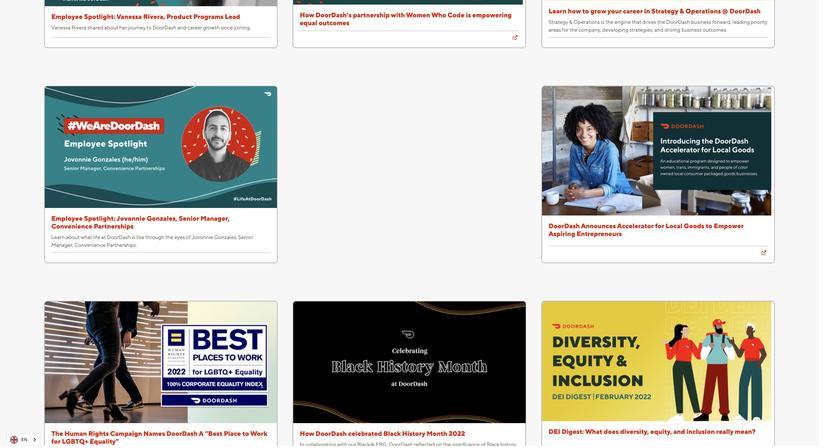 Task type: vqa. For each thing, say whether or not it's contained in the screenshot.
join to the left
no



Task type: describe. For each thing, give the bounding box(es) containing it.
doordash inside employee spotlight: vanessa rivera, product programs lead list item
[[153, 24, 176, 31]]

place
[[224, 430, 241, 438]]

rivera,
[[143, 13, 165, 20]]

@
[[723, 7, 728, 15]]

what
[[586, 428, 603, 436]]

journey
[[128, 24, 146, 31]]

how doordash's partnership with women who code is empowering equal outcomes 
[[300, 11, 518, 40]]

empowering
[[473, 11, 512, 19]]

learn how to grow your career in strategy & operations @ doordash list item
[[542, 0, 775, 48]]

digest:
[[562, 428, 584, 436]]

jovonnie inside employee spotlight: jovonnie gonzales, senior manager, convenience partnerships
[[117, 215, 145, 222]]

of
[[186, 234, 191, 241]]

her
[[119, 24, 127, 31]]

jovonnie inside "learn about what life at doordash is like through the eyes of jovonnie gonzales, senior manager, convenience partnerships."
[[192, 234, 213, 241]]

through
[[145, 234, 164, 241]]

equality"
[[90, 438, 119, 445]]

learn for learn how to grow your career in strategy & operations @ doordash
[[549, 7, 567, 15]]

0 horizontal spatial vanessa
[[51, 24, 70, 31]]

manager, inside "learn about what life at doordash is like through the eyes of jovonnie gonzales, senior manager, convenience partnerships."
[[51, 242, 73, 248]]

what
[[81, 234, 92, 241]]

product
[[167, 13, 192, 20]]

to inside employee spotlight: vanessa rivera, product programs lead list item
[[147, 24, 152, 31]]

human
[[64, 430, 87, 438]]

in
[[644, 7, 650, 15]]

en link
[[7, 434, 40, 446]]

grow
[[591, 7, 607, 15]]

inclusion
[[687, 428, 715, 436]]

mean?
[[735, 428, 756, 436]]

with
[[391, 11, 405, 19]]

campaign
[[110, 430, 142, 438]]

employee for employee spotlight: jovonnie gonzales, senior manager, convenience partnerships
[[51, 215, 83, 222]]

equal
[[300, 19, 318, 27]]

how
[[568, 7, 581, 15]]

how doordash's partnership with women who code is empowering equal outcomes list item
[[293, 0, 527, 48]]

your
[[608, 7, 622, 15]]

1 vertical spatial business
[[682, 27, 702, 33]]

the up developing on the right of the page
[[606, 19, 614, 25]]

celebrated
[[348, 430, 382, 438]]

shared
[[87, 24, 103, 31]]

dei digest: what does diversity, equity, and inclusion really mean?
[[549, 428, 756, 436]]

0 vertical spatial business
[[691, 19, 712, 25]]

about inside employee spotlight: vanessa rivera, product programs lead list item
[[104, 24, 118, 31]]

priority
[[751, 19, 768, 25]]

that
[[632, 19, 642, 25]]

how for how doordash celebrated black history month 2022
[[300, 430, 314, 438]]

is inside the how doordash's partnership with women who code is empowering equal outcomes 
[[466, 11, 471, 19]]

for inside doordash announces accelerator for local goods to empower aspiring entrepreneurs
[[655, 222, 665, 230]]

names
[[144, 430, 165, 438]]

manager, inside employee spotlight: jovonnie gonzales, senior manager, convenience partnerships
[[200, 215, 230, 222]]

forward,
[[713, 19, 732, 25]]

partnership
[[353, 11, 390, 19]]

drives
[[643, 19, 657, 25]]

outcomes.
[[703, 27, 728, 33]]

the left company,
[[570, 27, 578, 33]]

english flag image
[[10, 436, 18, 444]]

the
[[51, 430, 63, 438]]

senior inside employee spotlight: jovonnie gonzales, senior manager, convenience partnerships
[[179, 215, 199, 222]]

history
[[402, 430, 426, 438]]

employee spotlight: jovonnie gonzales, senior manager, convenience partnerships list item
[[44, 86, 278, 263]]

for inside strategy & operations is the engine that drives the doordash business forward, leading priority areas for the company, developing strategies, and driving business outcomes.
[[562, 27, 569, 33]]

employee spotlight: vanessa rivera, product programs lead
[[51, 13, 240, 20]]

and inside employee spotlight: vanessa rivera, product programs lead list item
[[177, 24, 186, 31]]

0 vertical spatial vanessa
[[117, 13, 142, 20]]

"best
[[205, 430, 222, 438]]

month
[[427, 430, 448, 438]]

doordash's
[[316, 11, 352, 19]]

and inside list item
[[674, 428, 685, 436]]

since
[[221, 24, 233, 31]]

life
[[93, 234, 100, 241]]

diversity,
[[620, 428, 649, 436]]

the right drives
[[658, 19, 666, 25]]

doordash inside strategy & operations is the engine that drives the doordash business forward, leading priority areas for the company, developing strategies, and driving business outcomes.
[[667, 19, 690, 25]]

who
[[432, 11, 447, 19]]

doordash announces accelerator for local goods to empower aspiring entrepreneurs
[[549, 222, 744, 238]]

career inside employee spotlight: vanessa rivera, product programs lead list item
[[187, 24, 202, 31]]

driving
[[665, 27, 681, 33]]

local
[[666, 222, 683, 230]]

at
[[101, 234, 106, 241]]

engine
[[615, 19, 631, 25]]

code
[[448, 11, 465, 19]]

the human rights campaign names doordash a "best place to work for lgbtq+ equality" link
[[44, 301, 278, 446]]

strategy & operations is the engine that drives the doordash business forward, leading priority areas for the company, developing strategies, and driving business outcomes.
[[549, 19, 768, 33]]

1 horizontal spatial strategy
[[652, 7, 679, 15]]

employee spotlight: jovonnie gonzales, senior manager, convenience partnerships
[[51, 215, 230, 230]]

operations inside strategy & operations is the engine that drives the doordash business forward, leading priority areas for the company, developing strategies, and driving business outcomes.
[[574, 19, 600, 25]]

employee for employee spotlight: vanessa rivera, product programs lead
[[51, 13, 83, 20]]



Task type: locate. For each thing, give the bounding box(es) containing it.
partnerships.
[[107, 242, 137, 248]]

spotlight: for vanessa
[[84, 13, 115, 20]]

1 vertical spatial employee
[[51, 215, 83, 222]]

learn left what
[[51, 234, 65, 241]]

0 horizontal spatial about
[[66, 234, 80, 241]]

career up that
[[623, 7, 643, 15]]

jovonnie
[[117, 215, 145, 222], [192, 234, 213, 241]]

strategy inside strategy & operations is the engine that drives the doordash business forward, leading priority areas for the company, developing strategies, and driving business outcomes.
[[549, 19, 568, 25]]

to right the 'goods'
[[706, 222, 713, 230]]

vanessa up her
[[117, 13, 142, 20]]

and down product at the left of the page
[[177, 24, 186, 31]]

employee up rivera
[[51, 13, 83, 20]]

like
[[136, 234, 144, 241]]

convenience down what
[[74, 242, 105, 248]]

0 vertical spatial how
[[300, 11, 314, 19]]

senior inside "learn about what life at doordash is like through the eyes of jovonnie gonzales, senior manager, convenience partnerships."
[[238, 234, 253, 241]]

aspiring
[[549, 230, 575, 238]]

0 horizontal spatial 
[[513, 35, 518, 40]]

convenience
[[51, 223, 92, 230], [74, 242, 105, 248]]

company,
[[579, 27, 601, 33]]

0 vertical spatial manager,
[[200, 215, 230, 222]]

learn left how
[[549, 7, 567, 15]]

entrepreneurs
[[577, 230, 622, 238]]

1 vertical spatial career
[[187, 24, 202, 31]]

dei digest: what does diversity, equity, and inclusion really mean? link
[[542, 301, 775, 446]]

is left like at the left bottom
[[132, 234, 135, 241]]

1 horizontal spatial 
[[762, 251, 767, 255]]

1 vertical spatial &
[[570, 19, 573, 25]]

1 vertical spatial spotlight:
[[84, 215, 115, 222]]

how doordash celebrated black history month 2022
[[300, 430, 465, 438]]

spotlight: for jovonnie
[[84, 215, 115, 222]]

1 vertical spatial senior
[[238, 234, 253, 241]]

2 how from the top
[[300, 430, 314, 438]]

for inside the human rights campaign names doordash a "best place to work for lgbtq+ equality"
[[51, 438, 60, 445]]

1 vertical spatial vanessa
[[51, 24, 70, 31]]

for left local
[[655, 222, 665, 230]]

how doordash celebrated black history month 2022 list item
[[293, 301, 527, 446]]

1 vertical spatial about
[[66, 234, 80, 241]]

0 horizontal spatial for
[[51, 438, 60, 445]]

1 spotlight: from the top
[[84, 13, 115, 20]]

operations up company,
[[574, 19, 600, 25]]

and down drives
[[655, 27, 664, 33]]

1 vertical spatial jovonnie
[[192, 234, 213, 241]]

how for how doordash's partnership with women who code is empowering equal outcomes 
[[300, 11, 314, 19]]

does
[[604, 428, 619, 436]]

learn
[[549, 7, 567, 15], [51, 234, 65, 241]]

0 vertical spatial convenience
[[51, 223, 92, 230]]

0 vertical spatial learn
[[549, 7, 567, 15]]

gonzales, inside employee spotlight: jovonnie gonzales, senior manager, convenience partnerships
[[147, 215, 177, 222]]

gonzales, inside "learn about what life at doordash is like through the eyes of jovonnie gonzales, senior manager, convenience partnerships."
[[214, 234, 237, 241]]

0 vertical spatial for
[[562, 27, 569, 33]]

Language field
[[7, 434, 41, 446]]

spotlight:
[[84, 13, 115, 20], [84, 215, 115, 222]]

strategies,
[[630, 27, 654, 33]]

0 horizontal spatial senior
[[179, 215, 199, 222]]

programs
[[193, 13, 223, 20]]

the human rights campaign names doordash a "best place to work for lgbtq+ equality" list item
[[44, 301, 278, 446]]

2 employee from the top
[[51, 215, 83, 222]]

areas
[[549, 27, 561, 33]]

& down how
[[570, 19, 573, 25]]

0 horizontal spatial manager,
[[51, 242, 73, 248]]

is
[[466, 11, 471, 19], [601, 19, 605, 25], [132, 234, 135, 241]]

strategy
[[652, 7, 679, 15], [549, 19, 568, 25]]

0 vertical spatial jovonnie
[[117, 215, 145, 222]]

0 horizontal spatial &
[[570, 19, 573, 25]]

learn about what life at doordash is like through the eyes of jovonnie gonzales, senior manager, convenience partnerships.
[[51, 234, 253, 248]]

employee inside list item
[[51, 13, 83, 20]]

is inside "learn about what life at doordash is like through the eyes of jovonnie gonzales, senior manager, convenience partnerships."
[[132, 234, 135, 241]]

1 employee from the top
[[51, 13, 83, 20]]

the inside "learn about what life at doordash is like through the eyes of jovonnie gonzales, senior manager, convenience partnerships."
[[165, 234, 173, 241]]

2 spotlight: from the top
[[84, 215, 115, 222]]

work
[[250, 430, 267, 438]]

dei digest: what does diversity, equity, and inclusion really mean? list item
[[542, 301, 775, 446]]

2 vertical spatial for
[[51, 438, 60, 445]]

equity,
[[651, 428, 672, 436]]

and right the equity,
[[674, 428, 685, 436]]

0 horizontal spatial and
[[177, 24, 186, 31]]

0 horizontal spatial jovonnie
[[117, 215, 145, 222]]

1 horizontal spatial is
[[466, 11, 471, 19]]

how inside the how doordash's partnership with women who code is empowering equal outcomes 
[[300, 11, 314, 19]]

how doordash celebrated black history month 2022 link
[[293, 301, 527, 446]]

learn for learn about what life at doordash is like through the eyes of jovonnie gonzales, senior manager, convenience partnerships.
[[51, 234, 65, 241]]

1 vertical spatial strategy
[[549, 19, 568, 25]]

& inside strategy & operations is the engine that drives the doordash business forward, leading priority areas for the company, developing strategies, and driving business outcomes.
[[570, 19, 573, 25]]

doordash
[[730, 7, 761, 15], [667, 19, 690, 25], [153, 24, 176, 31], [549, 222, 580, 230], [107, 234, 131, 241], [166, 430, 198, 438], [316, 430, 347, 438]]

learn inside "learn about what life at doordash is like through the eyes of jovonnie gonzales, senior manager, convenience partnerships."
[[51, 234, 65, 241]]

operations
[[686, 7, 721, 15], [574, 19, 600, 25]]

to right how
[[583, 7, 589, 15]]

goods
[[684, 222, 705, 230]]

growth
[[203, 24, 220, 31]]

0 horizontal spatial operations
[[574, 19, 600, 25]]

0 vertical spatial is
[[466, 11, 471, 19]]

1 vertical spatial gonzales,
[[214, 234, 237, 241]]

convenience up what
[[51, 223, 92, 230]]

the left eyes
[[165, 234, 173, 241]]

1 horizontal spatial learn
[[549, 7, 567, 15]]

to left work
[[242, 430, 249, 438]]

vanessa rivera shared about her journey to doordash and career growth since joining.
[[51, 24, 251, 31]]

to inside doordash announces accelerator for local goods to empower aspiring entrepreneurs
[[706, 222, 713, 230]]

vanessa left rivera
[[51, 24, 70, 31]]

spotlight: up partnerships
[[84, 215, 115, 222]]

the
[[606, 19, 614, 25], [658, 19, 666, 25], [570, 27, 578, 33], [165, 234, 173, 241]]

strategy up the areas
[[549, 19, 568, 25]]

1 horizontal spatial operations
[[686, 7, 721, 15]]

leading
[[733, 19, 750, 25]]

announces
[[581, 222, 616, 230]]

2 horizontal spatial is
[[601, 19, 605, 25]]

how inside how doordash celebrated black history month 2022 list item
[[300, 430, 314, 438]]

doordash inside the human rights campaign names doordash a "best place to work for lgbtq+ equality"
[[166, 430, 198, 438]]

for right the areas
[[562, 27, 569, 33]]

outcomes
[[319, 19, 350, 27]]

0 vertical spatial operations
[[686, 7, 721, 15]]

1 horizontal spatial senior
[[238, 234, 253, 241]]

2 horizontal spatial for
[[655, 222, 665, 230]]

1 vertical spatial is
[[601, 19, 605, 25]]

0 vertical spatial career
[[623, 7, 643, 15]]

to
[[583, 7, 589, 15], [147, 24, 152, 31], [706, 222, 713, 230], [242, 430, 249, 438]]

employee up what
[[51, 215, 83, 222]]

0 vertical spatial about
[[104, 24, 118, 31]]

doordash inside doordash announces accelerator for local goods to empower aspiring entrepreneurs
[[549, 222, 580, 230]]

doordash inside "learn about what life at doordash is like through the eyes of jovonnie gonzales, senior manager, convenience partnerships."
[[107, 234, 131, 241]]

rivera
[[72, 24, 86, 31]]

1 horizontal spatial vanessa
[[117, 13, 142, 20]]

1 vertical spatial convenience
[[74, 242, 105, 248]]

convenience inside "learn about what life at doordash is like through the eyes of jovonnie gonzales, senior manager, convenience partnerships."
[[74, 242, 105, 248]]

0 vertical spatial employee
[[51, 13, 83, 20]]

0 horizontal spatial career
[[187, 24, 202, 31]]

1 horizontal spatial manager,
[[200, 215, 230, 222]]

is inside strategy & operations is the engine that drives the doordash business forward, leading priority areas for the company, developing strategies, and driving business outcomes.
[[601, 19, 605, 25]]

how
[[300, 11, 314, 19], [300, 430, 314, 438]]

and
[[177, 24, 186, 31], [655, 27, 664, 33], [674, 428, 685, 436]]

gonzales,
[[147, 215, 177, 222], [214, 234, 237, 241]]

partnerships
[[94, 223, 134, 230]]

1 horizontal spatial &
[[680, 7, 684, 15]]

operations up forward,
[[686, 7, 721, 15]]

business
[[691, 19, 712, 25], [682, 27, 702, 33]]

en
[[21, 437, 27, 442]]

0 horizontal spatial learn
[[51, 234, 65, 241]]

business right driving in the right top of the page
[[682, 27, 702, 33]]

2 horizontal spatial and
[[674, 428, 685, 436]]

0 horizontal spatial strategy
[[549, 19, 568, 25]]

1 horizontal spatial about
[[104, 24, 118, 31]]

rights
[[88, 430, 109, 438]]

1 how from the top
[[300, 11, 314, 19]]

empower
[[714, 222, 744, 230]]

spotlight: inside employee spotlight: jovonnie gonzales, senior manager, convenience partnerships
[[84, 215, 115, 222]]

 inside doordash announces accelerator for local goods to empower aspiring entrepreneurs list item
[[762, 251, 767, 255]]

1 vertical spatial how
[[300, 430, 314, 438]]

for down the
[[51, 438, 60, 445]]

& up driving in the right top of the page
[[680, 7, 684, 15]]

2 vertical spatial is
[[132, 234, 135, 241]]

is right code in the top right of the page
[[466, 11, 471, 19]]

1 horizontal spatial for
[[562, 27, 569, 33]]

women
[[406, 11, 431, 19]]

1 horizontal spatial and
[[655, 27, 664, 33]]

1 horizontal spatial gonzales,
[[214, 234, 237, 241]]

joining.
[[234, 24, 251, 31]]

the human rights campaign names doordash a "best place to work for lgbtq+ equality"
[[51, 430, 267, 445]]

 inside the how doordash's partnership with women who code is empowering equal outcomes 
[[513, 35, 518, 40]]

1 vertical spatial learn
[[51, 234, 65, 241]]

0 vertical spatial senior
[[179, 215, 199, 222]]

vanessa
[[117, 13, 142, 20], [51, 24, 70, 31]]

about left what
[[66, 234, 80, 241]]

about inside "learn about what life at doordash is like through the eyes of jovonnie gonzales, senior manager, convenience partnerships."
[[66, 234, 80, 241]]

learn inside list item
[[549, 7, 567, 15]]

0 vertical spatial 
[[513, 35, 518, 40]]

developing
[[603, 27, 629, 33]]

1 vertical spatial operations
[[574, 19, 600, 25]]

senior
[[179, 215, 199, 222], [238, 234, 253, 241]]

for
[[562, 27, 569, 33], [655, 222, 665, 230], [51, 438, 60, 445]]

really
[[717, 428, 734, 436]]

0 vertical spatial strategy
[[652, 7, 679, 15]]

accelerator
[[617, 222, 654, 230]]

convenience inside employee spotlight: jovonnie gonzales, senior manager, convenience partnerships
[[51, 223, 92, 230]]

0 vertical spatial gonzales,
[[147, 215, 177, 222]]

employee
[[51, 13, 83, 20], [51, 215, 83, 222]]

0 horizontal spatial gonzales,
[[147, 215, 177, 222]]

spotlight: inside list item
[[84, 13, 115, 20]]

a
[[199, 430, 203, 438]]

doordash announces accelerator for local goods to empower aspiring entrepreneurs list item
[[542, 86, 775, 263]]

1 horizontal spatial career
[[623, 7, 643, 15]]

spotlight: up shared
[[84, 13, 115, 20]]

black
[[384, 430, 401, 438]]

learn how to grow your career in strategy & operations @ doordash
[[549, 7, 761, 15]]

about
[[104, 24, 118, 31], [66, 234, 80, 241]]

to down employee spotlight: vanessa rivera, product programs lead
[[147, 24, 152, 31]]

career left growth
[[187, 24, 202, 31]]

0 vertical spatial spotlight:
[[84, 13, 115, 20]]

career
[[623, 7, 643, 15], [187, 24, 202, 31]]

employee spotlight: vanessa rivera, product programs lead list item
[[44, 0, 278, 48]]

0 vertical spatial &
[[680, 7, 684, 15]]

jovonnie up partnerships
[[117, 215, 145, 222]]

1 vertical spatial for
[[655, 222, 665, 230]]

jovonnie right of
[[192, 234, 213, 241]]

is down grow
[[601, 19, 605, 25]]

dei
[[549, 428, 561, 436]]

0 horizontal spatial is
[[132, 234, 135, 241]]

1 horizontal spatial jovonnie
[[192, 234, 213, 241]]

lead
[[225, 13, 240, 20]]

employee inside employee spotlight: jovonnie gonzales, senior manager, convenience partnerships
[[51, 215, 83, 222]]

1 vertical spatial manager,
[[51, 242, 73, 248]]

1 vertical spatial 
[[762, 251, 767, 255]]

business up outcomes.
[[691, 19, 712, 25]]


[[513, 35, 518, 40], [762, 251, 767, 255]]

manager,
[[200, 215, 230, 222], [51, 242, 73, 248]]

strategy up strategy & operations is the engine that drives the doordash business forward, leading priority areas for the company, developing strategies, and driving business outcomes.
[[652, 7, 679, 15]]

eyes
[[174, 234, 185, 241]]

about left her
[[104, 24, 118, 31]]

2022
[[449, 430, 465, 438]]

and inside strategy & operations is the engine that drives the doordash business forward, leading priority areas for the company, developing strategies, and driving business outcomes.
[[655, 27, 664, 33]]

career inside list item
[[623, 7, 643, 15]]

lgbtq+
[[62, 438, 88, 445]]

to inside the human rights campaign names doordash a "best place to work for lgbtq+ equality"
[[242, 430, 249, 438]]



